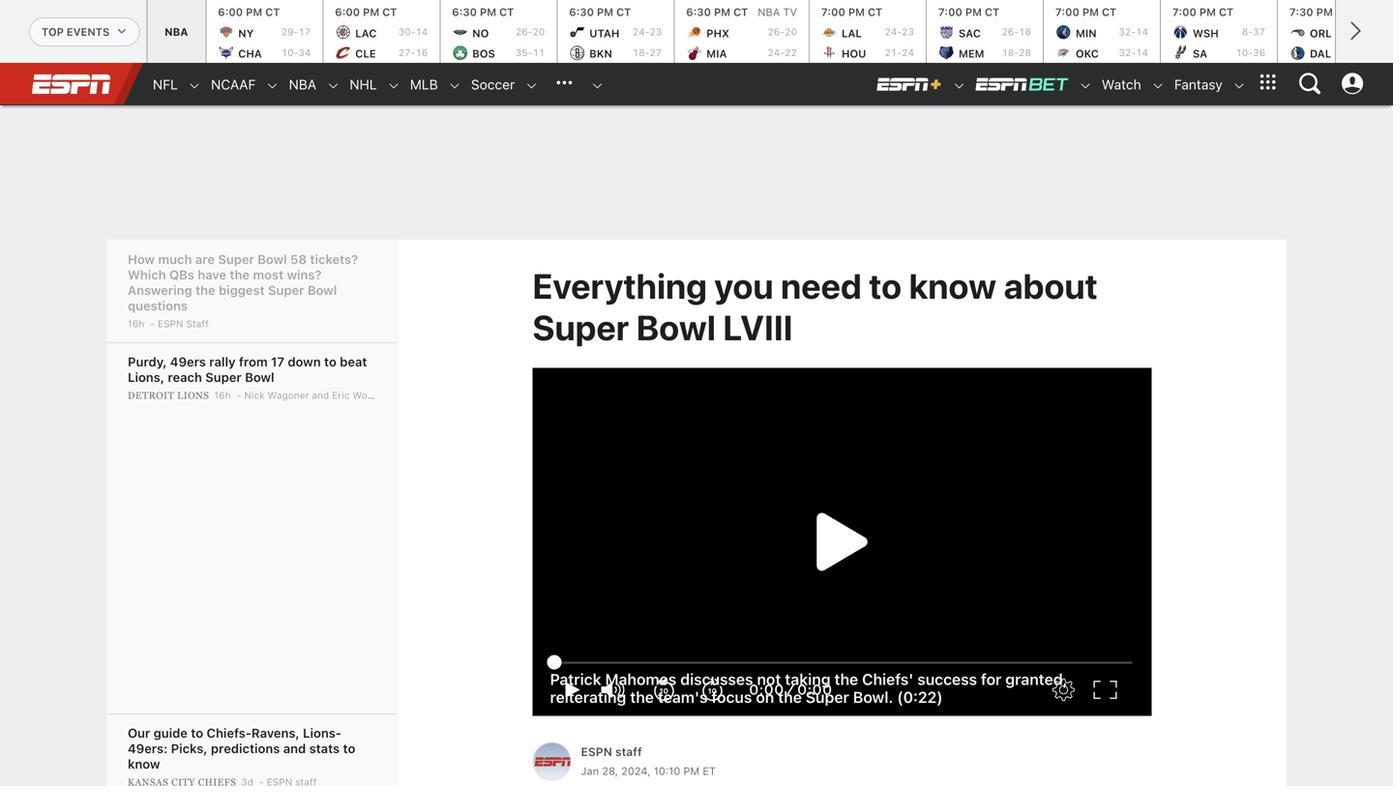 Task type: describe. For each thing, give the bounding box(es) containing it.
lions,
[[128, 370, 165, 385]]

7:00 for lal
[[822, 6, 846, 18]]

picks,
[[171, 742, 208, 756]]

6:00 pm ct for ny
[[218, 6, 280, 18]]

to right stats
[[343, 742, 356, 756]]

10 ct from the left
[[1336, 6, 1351, 18]]

much
[[158, 252, 192, 267]]

0 horizontal spatial nba
[[165, 25, 188, 38]]

28
[[1019, 47, 1032, 58]]

26- for phx
[[768, 26, 785, 37]]

18-27
[[633, 47, 662, 58]]

purdy,
[[128, 355, 167, 369]]

37
[[1253, 26, 1266, 37]]

sac
[[959, 27, 981, 40]]

lac
[[355, 27, 377, 40]]

32- for okc
[[1119, 47, 1136, 58]]

32- for min
[[1119, 26, 1136, 37]]

our guide to chiefs-ravens, lions- 49ers: picks, predictions and stats to know link
[[128, 726, 356, 772]]

tickets?
[[310, 252, 358, 267]]

fantasy link
[[1165, 64, 1223, 105]]

0 vertical spatial nba
[[758, 6, 780, 18]]

29-
[[281, 26, 298, 37]]

nba inside the "nba" link
[[289, 76, 317, 92]]

cha
[[238, 48, 262, 60]]

35-
[[516, 47, 533, 58]]

phx
[[707, 27, 730, 40]]

pm for sac
[[966, 6, 982, 18]]

how
[[128, 252, 155, 267]]

our
[[128, 726, 150, 741]]

pm for lac
[[363, 6, 380, 18]]

8-37
[[1242, 26, 1266, 37]]

and inside our guide to chiefs-ravens, lions- 49ers: picks, predictions and stats to know
[[283, 742, 306, 756]]

pm for lal
[[848, 6, 865, 18]]

24-23 for 7:00 pm ct
[[885, 26, 914, 37]]

no
[[473, 27, 489, 40]]

36
[[1253, 47, 1266, 58]]

7:30
[[1290, 6, 1314, 18]]

wsh
[[1193, 27, 1219, 40]]

23 for 6:30 pm ct
[[650, 26, 662, 37]]

detroit lions link
[[128, 390, 212, 402]]

nfl
[[153, 76, 178, 92]]

nfl link
[[143, 64, 178, 105]]

predictions
[[211, 742, 280, 756]]

qbs
[[169, 268, 194, 282]]

events
[[67, 26, 110, 38]]

58
[[290, 252, 307, 267]]

1 horizontal spatial and
[[312, 390, 329, 401]]

et
[[703, 765, 716, 778]]

everything you need to know about super bowl lviii
[[533, 265, 1098, 348]]

27-16
[[398, 47, 428, 58]]

super inside purdy, 49ers rally from 17 down to beat lions, reach super bowl
[[205, 370, 242, 385]]

which
[[128, 268, 166, 282]]

24-23 for 6:30 pm ct
[[633, 26, 662, 37]]

6:30 pm ct nba tv
[[686, 6, 797, 18]]

have
[[198, 268, 227, 282]]

cle
[[355, 48, 376, 60]]

bowl inside everything you need to know about super bowl lviii
[[637, 307, 716, 348]]

watch
[[1102, 76, 1142, 92]]

7:00 for sac
[[939, 6, 963, 18]]

know inside our guide to chiefs-ravens, lions- 49ers: picks, predictions and stats to know
[[128, 757, 160, 772]]

pm for no
[[480, 6, 497, 18]]

14 for 7:00 pm ct
[[1136, 26, 1149, 37]]

soccer
[[471, 76, 515, 92]]

dal
[[1310, 48, 1332, 60]]

10:10
[[654, 765, 681, 778]]

ct for lac
[[383, 6, 397, 18]]

7:00 pm ct for min
[[1056, 6, 1117, 18]]

you
[[715, 265, 774, 306]]

ct for wsh
[[1219, 6, 1234, 18]]

sa
[[1193, 48, 1208, 60]]

27-
[[398, 47, 416, 58]]

7:00 for min
[[1056, 6, 1080, 18]]

28,
[[602, 765, 618, 778]]

ny
[[238, 27, 254, 40]]

eric
[[332, 390, 350, 401]]

are
[[195, 252, 215, 267]]

24-22
[[768, 47, 797, 58]]

32-14 for min
[[1119, 26, 1149, 37]]

soccer link
[[462, 64, 515, 105]]

20 for no
[[533, 26, 545, 37]]

ct for ny
[[265, 6, 280, 18]]

6:30 for utah
[[569, 6, 594, 18]]

espn staff
[[158, 318, 209, 330]]

guide
[[154, 726, 188, 741]]

purdy, 49ers rally from 17 down to beat lions, reach super bowl
[[128, 355, 367, 385]]

2024,
[[621, 765, 651, 778]]

ct for lal
[[868, 6, 883, 18]]

bowl up most
[[258, 252, 287, 267]]

6:30 for no
[[452, 6, 477, 18]]

tv
[[783, 6, 797, 18]]

1 horizontal spatial 24-
[[768, 47, 785, 58]]

1 vertical spatial 16h
[[214, 390, 231, 401]]

mlb link
[[400, 64, 438, 105]]

nhl link
[[340, 64, 377, 105]]

22
[[785, 47, 797, 58]]

jan
[[581, 765, 599, 778]]

24- for 7:00 pm ct
[[885, 26, 902, 37]]

49ers
[[170, 355, 206, 369]]

chiefs-
[[207, 726, 252, 741]]

super up have
[[218, 252, 254, 267]]

49ers:
[[128, 742, 168, 756]]

bowl down wins?
[[308, 283, 337, 298]]

16
[[416, 47, 428, 58]]

super inside everything you need to know about super bowl lviii
[[533, 307, 629, 348]]

mia
[[707, 48, 727, 60]]

mem
[[959, 48, 985, 60]]

ct for no
[[499, 6, 514, 18]]

stats
[[309, 742, 340, 756]]

35-11
[[516, 47, 545, 58]]

nhl
[[350, 76, 377, 92]]

7:00 for wsh
[[1173, 6, 1197, 18]]

lal
[[842, 27, 862, 40]]

about
[[1004, 265, 1098, 306]]



Task type: vqa. For each thing, say whether or not it's contained in the screenshot.
second 26-
yes



Task type: locate. For each thing, give the bounding box(es) containing it.
5 ct from the left
[[734, 6, 748, 18]]

2 10- from the left
[[1236, 47, 1253, 58]]

6:00 pm ct up lac
[[335, 6, 397, 18]]

pm up orl
[[1317, 6, 1333, 18]]

ct for min
[[1102, 6, 1117, 18]]

2 6:00 pm ct from the left
[[335, 6, 397, 18]]

pm up the ny
[[246, 6, 263, 18]]

super down everything
[[533, 307, 629, 348]]

1 ct from the left
[[265, 6, 280, 18]]

7:00 pm ct up "min" on the right top of page
[[1056, 6, 1117, 18]]

lviii
[[723, 307, 793, 348]]

26-
[[516, 26, 533, 37], [768, 26, 785, 37], [1002, 26, 1019, 37]]

11
[[533, 47, 545, 58]]

from
[[239, 355, 268, 369]]

7:00 pm ct up lal
[[822, 6, 883, 18]]

pm for min
[[1083, 6, 1099, 18]]

0 horizontal spatial 26-20
[[516, 26, 545, 37]]

utah
[[590, 27, 620, 40]]

1 horizontal spatial the
[[230, 268, 250, 282]]

21-
[[885, 47, 902, 58]]

24- up 21-
[[885, 26, 902, 37]]

1 vertical spatial 32-14
[[1119, 47, 1149, 58]]

14 up "watch"
[[1136, 47, 1149, 58]]

1 32- from the top
[[1119, 26, 1136, 37]]

bowl down from
[[245, 370, 274, 385]]

7:00 pm ct up wsh
[[1173, 6, 1234, 18]]

1 vertical spatial nba
[[165, 25, 188, 38]]

2 horizontal spatial 26-
[[1002, 26, 1019, 37]]

0 vertical spatial and
[[312, 390, 329, 401]]

to up picks, at the left of the page
[[191, 726, 203, 741]]

0 horizontal spatial 18-
[[633, 47, 650, 58]]

1 10- from the left
[[281, 47, 298, 58]]

top events button
[[29, 17, 140, 46]]

7:00 up lal
[[822, 6, 846, 18]]

1 horizontal spatial 10-
[[1236, 47, 1253, 58]]

2 32-14 from the top
[[1119, 47, 1149, 58]]

1 23 from the left
[[650, 26, 662, 37]]

1 26-20 from the left
[[516, 26, 545, 37]]

espn staff jan 28, 2024, 10:10 pm et
[[581, 746, 716, 778]]

2 horizontal spatial 24-
[[885, 26, 902, 37]]

pm for ny
[[246, 6, 263, 18]]

hou
[[842, 48, 867, 60]]

super down rally
[[205, 370, 242, 385]]

6:00 pm ct for lac
[[335, 6, 397, 18]]

pm up no
[[480, 6, 497, 18]]

6:30
[[452, 6, 477, 18], [569, 6, 594, 18], [686, 6, 711, 18]]

10- down the 29-
[[281, 47, 298, 58]]

18- for bkn
[[633, 47, 650, 58]]

24- up 18-27
[[633, 26, 650, 37]]

26-18
[[1002, 26, 1032, 37]]

2 6:30 from the left
[[569, 6, 594, 18]]

pm inside espn staff jan 28, 2024, 10:10 pm et
[[684, 765, 700, 778]]

most
[[253, 268, 284, 282]]

answering
[[128, 283, 192, 298]]

18
[[1019, 26, 1032, 37]]

2 horizontal spatial 6:30
[[686, 6, 711, 18]]

3 7:00 from the left
[[1056, 6, 1080, 18]]

3 ct from the left
[[499, 6, 514, 18]]

6:30 pm ct
[[452, 6, 514, 18], [569, 6, 631, 18]]

2 horizontal spatial nba
[[758, 6, 780, 18]]

8 ct from the left
[[1102, 6, 1117, 18]]

27
[[650, 47, 662, 58]]

1 7:00 pm ct from the left
[[822, 6, 883, 18]]

to right need
[[869, 265, 902, 306]]

4 ct from the left
[[617, 6, 631, 18]]

0 horizontal spatial 6:30 pm ct
[[452, 6, 514, 18]]

nba up nfl
[[165, 25, 188, 38]]

20 for phx
[[785, 26, 797, 37]]

24-23 up 18-27
[[633, 26, 662, 37]]

26-20 for phx
[[768, 26, 797, 37]]

6:00 pm ct up the ny
[[218, 6, 280, 18]]

the down have
[[196, 283, 215, 298]]

nick
[[244, 390, 265, 401]]

1 vertical spatial 17
[[271, 355, 284, 369]]

1 vertical spatial espn
[[581, 746, 612, 759]]

2 7:00 pm ct from the left
[[939, 6, 1000, 18]]

10- for cha
[[281, 47, 298, 58]]

pm up lal
[[848, 6, 865, 18]]

bkn
[[590, 48, 612, 60]]

pm up phx
[[714, 6, 731, 18]]

biggest
[[219, 283, 265, 298]]

17
[[298, 26, 311, 37], [271, 355, 284, 369]]

32-14
[[1119, 26, 1149, 37], [1119, 47, 1149, 58]]

3 26- from the left
[[1002, 26, 1019, 37]]

1 horizontal spatial nba
[[289, 76, 317, 92]]

7:00 pm ct for lal
[[822, 6, 883, 18]]

7:00 up "min" on the right top of page
[[1056, 6, 1080, 18]]

32- right "min" on the right top of page
[[1119, 26, 1136, 37]]

bos
[[473, 48, 495, 60]]

24- for 6:30 pm ct
[[633, 26, 650, 37]]

espn up jan
[[581, 746, 612, 759]]

18- for mem
[[1002, 47, 1019, 58]]

1 horizontal spatial know
[[909, 265, 997, 306]]

nba left tv
[[758, 6, 780, 18]]

17 up 34
[[298, 26, 311, 37]]

1 6:00 pm ct from the left
[[218, 6, 280, 18]]

0 vertical spatial the
[[230, 268, 250, 282]]

20 down tv
[[785, 26, 797, 37]]

ct for sac
[[985, 6, 1000, 18]]

0 vertical spatial espn
[[158, 318, 183, 330]]

nba down 34
[[289, 76, 317, 92]]

1 20 from the left
[[533, 26, 545, 37]]

1 horizontal spatial espn
[[581, 746, 612, 759]]

the up biggest
[[230, 268, 250, 282]]

super down most
[[268, 283, 304, 298]]

pm up wsh
[[1200, 6, 1216, 18]]

0 horizontal spatial 6:00 pm ct
[[218, 6, 280, 18]]

1 horizontal spatial 26-
[[768, 26, 785, 37]]

mlb
[[410, 76, 438, 92]]

4 7:00 pm ct from the left
[[1173, 6, 1234, 18]]

espn down questions at top left
[[158, 318, 183, 330]]

lions
[[177, 390, 209, 401]]

0 horizontal spatial 6:30
[[452, 6, 477, 18]]

0 vertical spatial 16h
[[128, 318, 144, 330]]

6:00 up lac
[[335, 6, 360, 18]]

2 26-20 from the left
[[768, 26, 797, 37]]

0 horizontal spatial 24-23
[[633, 26, 662, 37]]

16h down questions at top left
[[128, 318, 144, 330]]

pm up lac
[[363, 6, 380, 18]]

super
[[218, 252, 254, 267], [268, 283, 304, 298], [533, 307, 629, 348], [205, 370, 242, 385]]

32- up "watch"
[[1119, 47, 1136, 58]]

21-24
[[885, 47, 914, 58]]

need
[[781, 265, 862, 306]]

wagoner
[[268, 390, 309, 401]]

26- up 35-
[[516, 26, 533, 37]]

0 vertical spatial 32-
[[1119, 26, 1136, 37]]

8-
[[1242, 26, 1253, 37]]

pm
[[246, 6, 263, 18], [363, 6, 380, 18], [480, 6, 497, 18], [597, 6, 614, 18], [714, 6, 731, 18], [848, 6, 865, 18], [966, 6, 982, 18], [1083, 6, 1099, 18], [1200, 6, 1216, 18], [1317, 6, 1333, 18], [684, 765, 700, 778]]

23 up 24
[[902, 26, 914, 37]]

1 horizontal spatial 18-
[[1002, 47, 1019, 58]]

beat
[[340, 355, 367, 369]]

1 6:00 from the left
[[218, 6, 243, 18]]

1 7:00 from the left
[[822, 6, 846, 18]]

1 horizontal spatial 16h
[[214, 390, 231, 401]]

6:30 up phx
[[686, 6, 711, 18]]

24-23 up 21-24
[[885, 26, 914, 37]]

1 vertical spatial know
[[128, 757, 160, 772]]

3 6:30 from the left
[[686, 6, 711, 18]]

1 vertical spatial and
[[283, 742, 306, 756]]

24- down tv
[[768, 47, 785, 58]]

7:00 pm ct up sac at the top
[[939, 6, 1000, 18]]

0 horizontal spatial and
[[283, 742, 306, 756]]

26-20 up 24-22
[[768, 26, 797, 37]]

1 horizontal spatial 24-23
[[885, 26, 914, 37]]

1 horizontal spatial 26-20
[[768, 26, 797, 37]]

7:00 up wsh
[[1173, 6, 1197, 18]]

2 18- from the left
[[1002, 47, 1019, 58]]

10- down 8-
[[1236, 47, 1253, 58]]

okc
[[1076, 48, 1099, 60]]

18- right bkn
[[633, 47, 650, 58]]

staff
[[186, 318, 209, 330]]

26-20 for no
[[516, 26, 545, 37]]

2 23 from the left
[[902, 26, 914, 37]]

pm up "min" on the right top of page
[[1083, 6, 1099, 18]]

1 horizontal spatial 6:30
[[569, 6, 594, 18]]

32-14 right "min" on the right top of page
[[1119, 26, 1149, 37]]

17 right from
[[271, 355, 284, 369]]

wins?
[[287, 268, 322, 282]]

0 horizontal spatial 17
[[271, 355, 284, 369]]

4 7:00 from the left
[[1173, 6, 1197, 18]]

2 32- from the top
[[1119, 47, 1136, 58]]

everything
[[533, 265, 707, 306]]

staff
[[615, 746, 642, 759]]

nba
[[758, 6, 780, 18], [165, 25, 188, 38], [289, 76, 317, 92]]

14 right "min" on the right top of page
[[1136, 26, 1149, 37]]

pm for wsh
[[1200, 6, 1216, 18]]

14 for 6:00 pm ct
[[416, 26, 428, 37]]

26-20 up 35-11
[[516, 26, 545, 37]]

orl
[[1310, 27, 1332, 40]]

fantasy
[[1175, 76, 1223, 92]]

down
[[288, 355, 321, 369]]

to left 'beat'
[[324, 355, 337, 369]]

6:30 pm ct for utah
[[569, 6, 631, 18]]

26- for no
[[516, 26, 533, 37]]

0 horizontal spatial 20
[[533, 26, 545, 37]]

0 horizontal spatial 24-
[[633, 26, 650, 37]]

6:00 for lac
[[335, 6, 360, 18]]

1 vertical spatial 32-
[[1119, 47, 1136, 58]]

ct for utah
[[617, 6, 631, 18]]

purdy, 49ers rally from 17 down to beat lions, reach super bowl link
[[128, 355, 367, 385]]

2 7:00 from the left
[[939, 6, 963, 18]]

26- up 24-22
[[768, 26, 785, 37]]

9 ct from the left
[[1219, 6, 1234, 18]]

6:30 up no
[[452, 6, 477, 18]]

2 ct from the left
[[383, 6, 397, 18]]

1 horizontal spatial 6:00 pm ct
[[335, 6, 397, 18]]

to inside purdy, 49ers rally from 17 down to beat lions, reach super bowl
[[324, 355, 337, 369]]

2 vertical spatial nba
[[289, 76, 317, 92]]

bowl inside purdy, 49ers rally from 17 down to beat lions, reach super bowl
[[245, 370, 274, 385]]

top events
[[42, 26, 110, 38]]

6 ct from the left
[[868, 6, 883, 18]]

1 horizontal spatial 17
[[298, 26, 311, 37]]

6:00 pm ct
[[218, 6, 280, 18], [335, 6, 397, 18]]

18-
[[633, 47, 650, 58], [1002, 47, 1019, 58]]

pm up sac at the top
[[966, 6, 982, 18]]

espn inside espn staff jan 28, 2024, 10:10 pm et
[[581, 746, 612, 759]]

7 ct from the left
[[985, 6, 1000, 18]]

1 32-14 from the top
[[1119, 26, 1149, 37]]

1 vertical spatial the
[[196, 283, 215, 298]]

our guide to chiefs-ravens, lions- 49ers: picks, predictions and stats to know
[[128, 726, 356, 772]]

6:30 pm ct for no
[[452, 6, 514, 18]]

0 vertical spatial 17
[[298, 26, 311, 37]]

7:00 pm ct for wsh
[[1173, 6, 1234, 18]]

0 horizontal spatial know
[[128, 757, 160, 772]]

3 7:00 pm ct from the left
[[1056, 6, 1117, 18]]

0 horizontal spatial 10-
[[281, 47, 298, 58]]

2 6:30 pm ct from the left
[[569, 6, 631, 18]]

6:30 up utah
[[569, 6, 594, 18]]

1 6:30 pm ct from the left
[[452, 6, 514, 18]]

30-
[[398, 26, 416, 37]]

rally
[[209, 355, 236, 369]]

0 horizontal spatial the
[[196, 283, 215, 298]]

26- up 18-28
[[1002, 26, 1019, 37]]

14 up 16
[[416, 26, 428, 37]]

6:00 up the ny
[[218, 6, 243, 18]]

1 horizontal spatial 20
[[785, 26, 797, 37]]

0 horizontal spatial 16h
[[128, 318, 144, 330]]

1 horizontal spatial 6:00
[[335, 6, 360, 18]]

2 26- from the left
[[768, 26, 785, 37]]

10-34
[[281, 47, 311, 58]]

2 20 from the left
[[785, 26, 797, 37]]

lions-
[[303, 726, 342, 741]]

0 horizontal spatial 26-
[[516, 26, 533, 37]]

1 6:30 from the left
[[452, 6, 477, 18]]

26-20
[[516, 26, 545, 37], [768, 26, 797, 37]]

32-14 for okc
[[1119, 47, 1149, 58]]

23 for 7:00 pm ct
[[902, 26, 914, 37]]

34
[[298, 47, 311, 58]]

pm left et
[[684, 765, 700, 778]]

1 horizontal spatial 6:30 pm ct
[[569, 6, 631, 18]]

and left eric
[[312, 390, 329, 401]]

1 horizontal spatial 23
[[902, 26, 914, 37]]

20 up 11
[[533, 26, 545, 37]]

how much are super bowl 58 tickets? which qbs have the most wins? answering the biggest super bowl questions link
[[128, 252, 358, 313]]

and down ravens,
[[283, 742, 306, 756]]

know inside everything you need to know about super bowl lviii
[[909, 265, 997, 306]]

espn for staff
[[158, 318, 183, 330]]

woodyard
[[353, 390, 400, 401]]

1 18- from the left
[[633, 47, 650, 58]]

16h
[[128, 318, 144, 330], [214, 390, 231, 401]]

ncaaf
[[211, 76, 256, 92]]

23 up 27
[[650, 26, 662, 37]]

7:00 pm ct for sac
[[939, 6, 1000, 18]]

1 24-23 from the left
[[633, 26, 662, 37]]

1 26- from the left
[[516, 26, 533, 37]]

6:00 for ny
[[218, 6, 243, 18]]

2 24-23 from the left
[[885, 26, 914, 37]]

bowl down everything
[[637, 307, 716, 348]]

top
[[42, 26, 64, 38]]

ravens,
[[252, 726, 300, 741]]

18- down 26-18
[[1002, 47, 1019, 58]]

32-14 up "watch"
[[1119, 47, 1149, 58]]

know
[[909, 265, 997, 306], [128, 757, 160, 772]]

0 vertical spatial 32-14
[[1119, 26, 1149, 37]]

18-28
[[1002, 47, 1032, 58]]

ncaaf link
[[201, 64, 256, 105]]

30-14
[[398, 26, 428, 37]]

16h right lions
[[214, 390, 231, 401]]

6:30 pm ct up no
[[452, 6, 514, 18]]

7:00 up sac at the top
[[939, 6, 963, 18]]

0 vertical spatial know
[[909, 265, 997, 306]]

6:30 pm ct up utah
[[569, 6, 631, 18]]

espn for staff
[[581, 746, 612, 759]]

0 horizontal spatial 23
[[650, 26, 662, 37]]

to inside everything you need to know about super bowl lviii
[[869, 265, 902, 306]]

pm for utah
[[597, 6, 614, 18]]

17 inside purdy, 49ers rally from 17 down to beat lions, reach super bowl
[[271, 355, 284, 369]]

0 horizontal spatial 6:00
[[218, 6, 243, 18]]

pm up utah
[[597, 6, 614, 18]]

reach
[[168, 370, 202, 385]]

how much are super bowl 58 tickets? which qbs have the most wins? answering the biggest super bowl questions
[[128, 252, 358, 313]]

26- for sac
[[1002, 26, 1019, 37]]

29-17
[[281, 26, 311, 37]]

2 6:00 from the left
[[335, 6, 360, 18]]

10- for sa
[[1236, 47, 1253, 58]]

nick wagoner and eric woodyard
[[244, 390, 400, 401]]

0 horizontal spatial espn
[[158, 318, 183, 330]]



